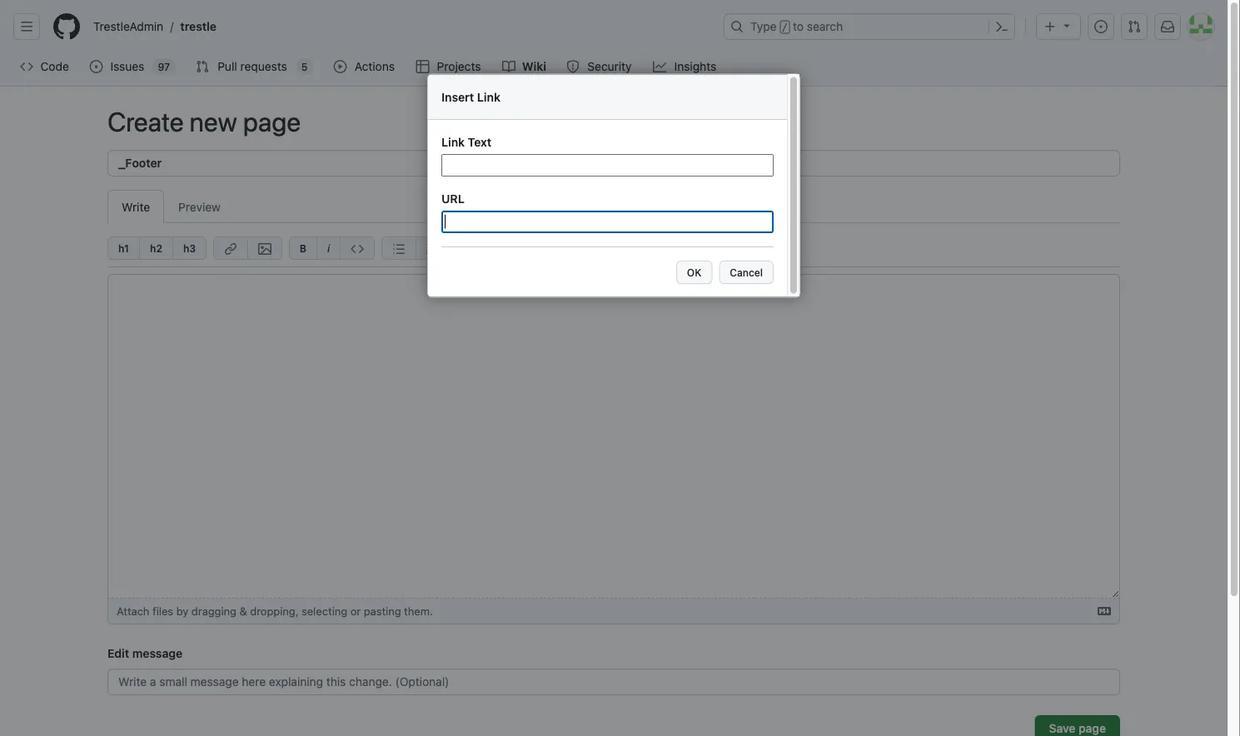 Task type: locate. For each thing, give the bounding box(es) containing it.
trestle
[[180, 20, 217, 33]]

triangle down image
[[1061, 19, 1074, 32]]

projects
[[437, 60, 481, 73]]

edit message
[[108, 647, 183, 660]]

/ left trestle
[[170, 20, 174, 33]]

/ left the to
[[782, 22, 788, 33]]

edit left mode: at the top
[[581, 241, 600, 253]]

insert
[[442, 90, 474, 103]]

/ inside trestleadmin / trestle
[[170, 20, 174, 33]]

issue opened image
[[89, 60, 103, 73]]

save page
[[1050, 722, 1107, 736]]

edit left the message
[[108, 647, 129, 660]]

0 vertical spatial link
[[477, 90, 501, 103]]

page inside button
[[1079, 722, 1107, 736]]

0 vertical spatial edit
[[581, 241, 600, 253]]

add unordered list image
[[392, 243, 406, 256]]

homepage image
[[53, 13, 80, 40]]

insert link
[[442, 90, 501, 103]]

pull requests
[[218, 60, 287, 73]]

1 vertical spatial edit
[[108, 647, 129, 660]]

code link
[[13, 54, 76, 79]]

dropping,
[[250, 605, 299, 618]]

page
[[243, 106, 301, 138], [1079, 722, 1107, 736]]

h3 button
[[172, 237, 207, 260]]

page right save at right
[[1079, 722, 1107, 736]]

requests
[[240, 60, 287, 73]]

pull
[[218, 60, 237, 73]]

0 horizontal spatial /
[[170, 20, 174, 33]]

insert horizontal rule image
[[495, 243, 508, 256]]

1 horizontal spatial page
[[1079, 722, 1107, 736]]

play image
[[334, 60, 347, 73]]

0 horizontal spatial link
[[442, 135, 465, 148]]

i
[[327, 243, 330, 254]]

projects link
[[409, 54, 489, 79]]

edit
[[581, 241, 600, 253], [108, 647, 129, 660]]

b
[[300, 243, 307, 254]]

/ inside type / to search
[[782, 22, 788, 33]]

link left the text
[[442, 135, 465, 148]]

i button
[[317, 237, 340, 260]]

list containing trestleadmin / trestle
[[87, 13, 714, 40]]

0 vertical spatial page
[[243, 106, 301, 138]]

1 vertical spatial page
[[1079, 722, 1107, 736]]

to
[[793, 20, 804, 33]]

trestleadmin / trestle
[[93, 20, 217, 33]]

insert code image
[[351, 243, 364, 256]]

save
[[1050, 722, 1076, 736]]

page down requests at left top
[[243, 106, 301, 138]]

security link
[[560, 54, 640, 79]]

97
[[158, 61, 170, 73]]

Link Text text field
[[442, 154, 774, 176]]

actions
[[355, 60, 395, 73]]

files
[[153, 605, 173, 618]]

type
[[751, 20, 777, 33]]

1 horizontal spatial edit
[[581, 241, 600, 253]]

cancel button
[[719, 260, 774, 284]]

5
[[302, 61, 308, 73]]

trestleadmin
[[93, 20, 164, 33]]

code
[[40, 60, 69, 73]]

1 horizontal spatial /
[[782, 22, 788, 33]]

link right the insert
[[477, 90, 501, 103]]

them.
[[404, 605, 433, 618]]

0 horizontal spatial edit
[[108, 647, 129, 660]]

mode:
[[602, 241, 633, 253]]

h3
[[183, 243, 196, 254]]

insert blockquote image
[[461, 243, 474, 256]]

/ for trestleadmin
[[170, 20, 174, 33]]

trestleadmin link
[[87, 13, 170, 40]]

create
[[108, 106, 184, 138]]

URL text field
[[442, 210, 774, 233]]

/ for type
[[782, 22, 788, 33]]

table image
[[416, 60, 429, 73]]

git pull request image
[[196, 60, 209, 73]]

h1
[[118, 243, 129, 254]]

write button
[[108, 190, 164, 223]]

type / to search
[[751, 20, 844, 33]]

/
[[170, 20, 174, 33], [782, 22, 788, 33]]

wiki
[[522, 60, 547, 73]]

link
[[477, 90, 501, 103], [442, 135, 465, 148]]

ok
[[687, 266, 702, 278]]

0 horizontal spatial page
[[243, 106, 301, 138]]

help image
[[536, 243, 550, 256]]

actions link
[[327, 54, 403, 79]]

list
[[87, 13, 714, 40]]

Title text field
[[108, 150, 1121, 177]]



Task type: vqa. For each thing, say whether or not it's contained in the screenshot.
Play icon
yes



Task type: describe. For each thing, give the bounding box(es) containing it.
git pull request image
[[1128, 20, 1142, 33]]

Edit message text field
[[108, 669, 1121, 696]]

h1 button
[[108, 237, 139, 260]]

add ordered list image
[[427, 243, 440, 256]]

message
[[132, 647, 183, 660]]

1 horizontal spatial link
[[477, 90, 501, 103]]

ok button
[[677, 260, 713, 284]]

attach files by dragging & dropping, selecting or pasting them.
[[117, 605, 433, 618]]

graph image
[[653, 60, 667, 73]]

command palette image
[[996, 20, 1009, 33]]

security
[[588, 60, 632, 73]]

dragging
[[192, 605, 237, 618]]

link text
[[442, 135, 492, 148]]

wiki link
[[496, 54, 553, 79]]

save page button
[[1036, 716, 1121, 737]]

markdown image
[[1098, 605, 1112, 618]]

selecting
[[302, 605, 348, 618]]

create new page
[[108, 106, 301, 138]]

add image image
[[258, 243, 272, 256]]

b button
[[289, 237, 317, 260]]

notifications image
[[1162, 20, 1175, 33]]

Page content text field
[[108, 274, 1121, 599]]

write
[[122, 200, 150, 214]]

attach
[[117, 605, 150, 618]]

new
[[190, 106, 237, 138]]

insights
[[675, 60, 717, 73]]

search
[[807, 20, 844, 33]]

code image
[[20, 60, 33, 73]]

plus image
[[1044, 20, 1058, 33]]

edit for edit message
[[108, 647, 129, 660]]

shield image
[[567, 60, 580, 73]]

trestle link
[[174, 13, 223, 40]]

h2
[[150, 243, 162, 254]]

pasting
[[364, 605, 401, 618]]

text
[[468, 135, 492, 148]]

1 vertical spatial link
[[442, 135, 465, 148]]

insights link
[[647, 54, 725, 79]]

by
[[176, 605, 189, 618]]

preview button
[[164, 190, 235, 223]]

cancel
[[730, 266, 763, 278]]

issue opened image
[[1095, 20, 1108, 33]]

edit for edit mode:
[[581, 241, 600, 253]]

edit mode:
[[581, 241, 633, 253]]

url
[[442, 191, 465, 205]]

book image
[[502, 60, 516, 73]]

&
[[240, 605, 247, 618]]

or
[[351, 605, 361, 618]]

issues
[[110, 60, 144, 73]]

preview
[[178, 200, 221, 214]]

add link image
[[224, 243, 237, 256]]

h2 button
[[139, 237, 172, 260]]



